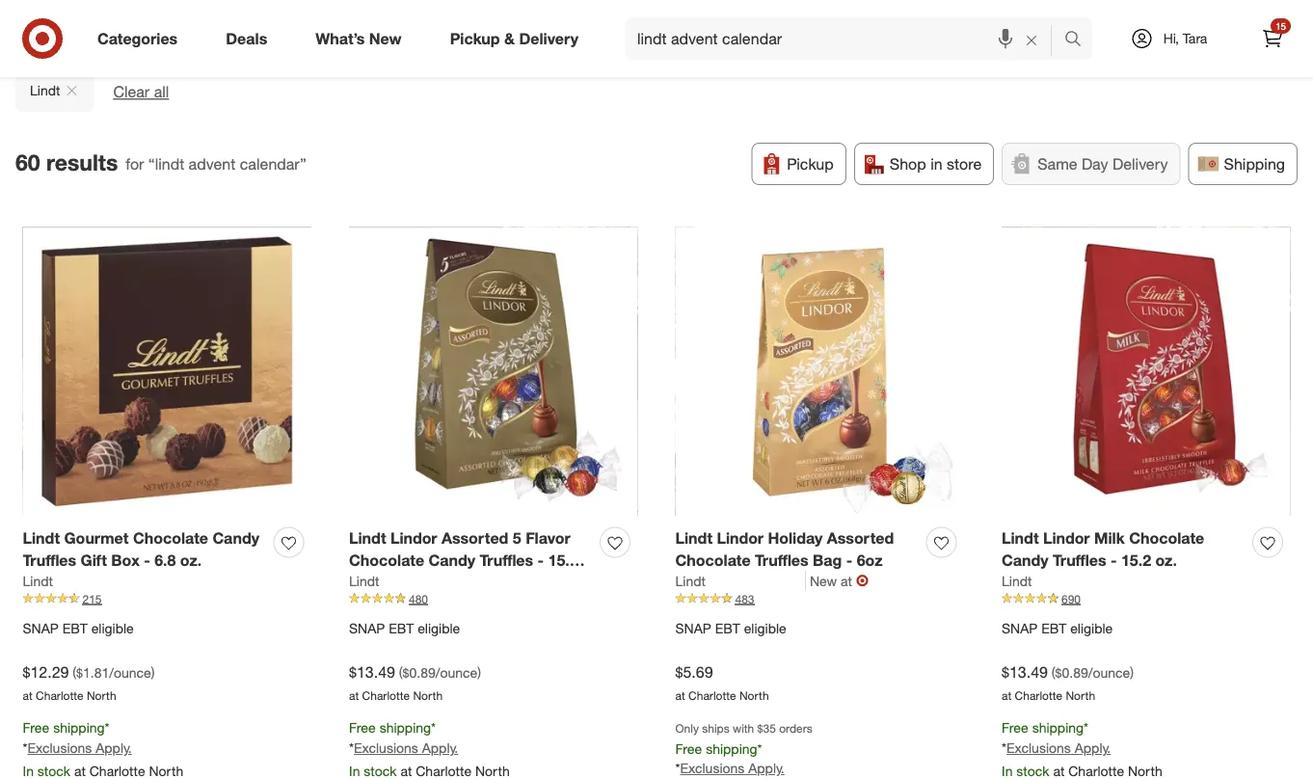 Task type: locate. For each thing, give the bounding box(es) containing it.
snap ebt eligible for lindt  gourmet chocolate candy truffles gift box - 6.8 oz.
[[23, 619, 134, 636]]

north for lindt lindor assorted 5 flavor chocolate candy truffles - 15.2 oz.
[[413, 688, 443, 702]]

(1) right brand
[[303, 27, 321, 46]]

truffles inside lindt lindor milk chocolate candy truffles - 15.2 oz.
[[1053, 551, 1106, 569]]

4 ebt from the left
[[1042, 619, 1067, 636]]

truffles down milk
[[1053, 551, 1106, 569]]

1 (1) from the left
[[99, 27, 117, 46]]

categories link
[[81, 17, 202, 60]]

snap ebt eligible
[[23, 619, 134, 636], [349, 619, 460, 636], [675, 619, 786, 636], [1002, 619, 1113, 636]]

2 horizontal spatial free shipping * * exclusions apply.
[[1002, 719, 1111, 756]]

$13.49 ( $0.89 /ounce ) at charlotte north down the 690
[[1002, 662, 1134, 702]]

2 horizontal spatial )
[[1130, 664, 1134, 681]]

snap ebt eligible down 480 on the bottom left of page
[[349, 619, 460, 636]]

guest rating button
[[915, 16, 1038, 58]]

snap ebt eligible down 215
[[23, 619, 134, 636]]

) down 480 link
[[477, 664, 481, 681]]

oz. right 6.8
[[180, 551, 202, 569]]

4 eligible from the left
[[1070, 619, 1113, 636]]

0 horizontal spatial new
[[369, 29, 402, 48]]

0 horizontal spatial $13.49 ( $0.89 /ounce ) at charlotte north
[[349, 662, 481, 702]]

1 horizontal spatial $13.49
[[1002, 662, 1048, 681]]

690 link
[[1002, 590, 1290, 607]]

1 horizontal spatial $0.89
[[1055, 664, 1088, 681]]

lindor inside lindt lindor milk chocolate candy truffles - 15.2 oz.
[[1043, 528, 1090, 547]]

1 vertical spatial new
[[810, 572, 837, 589]]

snap ebt eligible down the 690
[[1002, 619, 1113, 636]]

(1)
[[99, 27, 117, 46], [303, 27, 321, 46]]

$13.49 ( $0.89 /ounce ) at charlotte north
[[349, 662, 481, 702], [1002, 662, 1134, 702]]

0 vertical spatial pickup
[[450, 29, 500, 48]]

1 horizontal spatial 15.2
[[1121, 551, 1151, 569]]

free
[[23, 719, 49, 736], [349, 719, 376, 736], [1002, 719, 1028, 736], [675, 740, 702, 757]]

exclusions
[[27, 740, 92, 756], [354, 740, 418, 756], [1006, 740, 1071, 756], [680, 760, 745, 777]]

4 lindt link from the left
[[1002, 571, 1032, 590]]

1 truffles from the left
[[23, 551, 76, 569]]

delivery
[[519, 29, 579, 48], [1113, 154, 1168, 173]]

lindor
[[390, 528, 437, 547], [717, 528, 764, 547], [1043, 528, 1090, 547]]

) down 690 link
[[1130, 664, 1134, 681]]

4 snap from the left
[[1002, 619, 1038, 636]]

lindor left holiday
[[717, 528, 764, 547]]

at inside $12.29 ( $1.81 /ounce ) at charlotte north
[[23, 688, 33, 702]]

2 horizontal spatial /ounce
[[1088, 664, 1130, 681]]

pickup for pickup & delivery
[[450, 29, 500, 48]]

1 horizontal spatial pickup
[[787, 154, 834, 173]]

(1) right filter
[[99, 27, 117, 46]]

2 (1) from the left
[[303, 27, 321, 46]]

truffles down 5
[[480, 551, 533, 569]]

(
[[73, 664, 76, 681], [399, 664, 403, 681], [1052, 664, 1055, 681]]

( inside $12.29 ( $1.81 /ounce ) at charlotte north
[[73, 664, 76, 681]]

lindt link for lindt lindor milk chocolate candy truffles - 15.2 oz.
[[1002, 571, 1032, 590]]

lindor left milk
[[1043, 528, 1090, 547]]

dietary needs
[[699, 27, 798, 46]]

eligible down 480 on the bottom left of page
[[418, 619, 460, 636]]

free shipping * * exclusions apply. for chocolate
[[349, 719, 458, 756]]

flavor
[[617, 27, 659, 46], [526, 528, 570, 547]]

lindt lindor assorted 5 flavor chocolate candy truffles - 15.2 oz. image
[[349, 227, 638, 516], [349, 227, 638, 516]]

- left 6oz at the bottom
[[846, 551, 853, 569]]

1 vertical spatial delivery
[[1113, 154, 1168, 173]]

flavor button
[[601, 16, 675, 58]]

at for lindt lindor milk chocolate candy truffles - 15.2 oz.
[[1002, 688, 1012, 702]]

ebt down the 690
[[1042, 619, 1067, 636]]

candy
[[213, 528, 259, 547], [429, 551, 475, 569], [1002, 551, 1049, 569]]

1 vertical spatial flavor
[[526, 528, 570, 547]]

2 horizontal spatial (
[[1052, 664, 1055, 681]]

1 $13.49 ( $0.89 /ounce ) at charlotte north from the left
[[349, 662, 481, 702]]

1 15.2 from the left
[[548, 551, 578, 569]]

filter
[[58, 27, 95, 46]]

$13.49 ( $0.89 /ounce ) at charlotte north down 480 on the bottom left of page
[[349, 662, 481, 702]]

box
[[111, 551, 140, 569]]

15.2
[[548, 551, 578, 569], [1121, 551, 1151, 569]]

1 horizontal spatial oz.
[[349, 573, 371, 591]]

chocolate inside 'lindt  gourmet chocolate candy truffles gift box - 6.8 oz.'
[[133, 528, 208, 547]]

eligible down 483
[[744, 619, 786, 636]]

) inside $12.29 ( $1.81 /ounce ) at charlotte north
[[151, 664, 155, 681]]

holiday
[[768, 528, 823, 547]]

lindt lindor holiday assorted chocolate truffles bag - 6oz
[[675, 528, 894, 569]]

15.2 up 480 link
[[548, 551, 578, 569]]

0 horizontal spatial 15.2
[[548, 551, 578, 569]]

lindt lindor milk chocolate candy truffles - 15.2 oz. image
[[1002, 227, 1290, 516], [1002, 227, 1290, 516]]

1 eligible from the left
[[91, 619, 134, 636]]

)
[[151, 664, 155, 681], [477, 664, 481, 681], [1130, 664, 1134, 681]]

2 charlotte from the left
[[362, 688, 410, 702]]

2 lindor from the left
[[717, 528, 764, 547]]

2 15.2 from the left
[[1121, 551, 1151, 569]]

3 /ounce from the left
[[1088, 664, 1130, 681]]

0 horizontal spatial oz.
[[180, 551, 202, 569]]

ebt down 483
[[715, 619, 740, 636]]

chocolate right milk
[[1129, 528, 1204, 547]]

3 lindt link from the left
[[675, 571, 806, 590]]

flavor left dietary
[[617, 27, 659, 46]]

clear
[[113, 83, 150, 101]]

/ounce down 215 link
[[109, 664, 151, 681]]

2 north from the left
[[413, 688, 443, 702]]

free for lindt  gourmet chocolate candy truffles gift box - 6.8 oz.
[[23, 719, 49, 736]]

eligible for -
[[1070, 619, 1113, 636]]

assorted
[[442, 528, 508, 547], [827, 528, 894, 547]]

lindor inside lindt lindor assorted 5 flavor chocolate candy truffles - 15.2 oz.
[[390, 528, 437, 547]]

delivery for same day delivery
[[1113, 154, 1168, 173]]

1 charlotte from the left
[[36, 688, 84, 702]]

new right what's
[[369, 29, 402, 48]]

truffles
[[23, 551, 76, 569], [480, 551, 533, 569], [755, 551, 809, 569], [1053, 551, 1106, 569]]

truffles inside lindt lindor assorted 5 flavor chocolate candy truffles - 15.2 oz.
[[480, 551, 533, 569]]

apply. inside only ships with $35 orders free shipping * * exclusions apply.
[[748, 760, 785, 777]]

- inside "lindt lindor holiday assorted chocolate truffles bag - 6oz"
[[846, 551, 853, 569]]

1 horizontal spatial free shipping * * exclusions apply.
[[349, 719, 458, 756]]

$12.29
[[23, 662, 69, 681]]

0 horizontal spatial lindor
[[390, 528, 437, 547]]

1 ( from the left
[[73, 664, 76, 681]]

1 horizontal spatial (1)
[[303, 27, 321, 46]]

2 $13.49 from the left
[[1002, 662, 1048, 681]]

3 truffles from the left
[[755, 551, 809, 569]]

) right $1.81
[[151, 664, 155, 681]]

north for lindt lindor milk chocolate candy truffles - 15.2 oz.
[[1066, 688, 1095, 702]]

assorted up 6oz at the bottom
[[827, 528, 894, 547]]

charlotte for lindt  gourmet chocolate candy truffles gift box - 6.8 oz.
[[36, 688, 84, 702]]

delivery right day
[[1113, 154, 1168, 173]]

3 charlotte from the left
[[688, 688, 736, 702]]

ships
[[702, 721, 730, 736]]

lindt link for lindt  gourmet chocolate candy truffles gift box - 6.8 oz.
[[23, 571, 53, 590]]

$0.89 down 480 on the bottom left of page
[[403, 664, 436, 681]]

$0.89
[[403, 664, 436, 681], [1055, 664, 1088, 681]]

search
[[1056, 31, 1102, 50]]

- inside lindt lindor assorted 5 flavor chocolate candy truffles - 15.2 oz.
[[538, 551, 544, 569]]

15 link
[[1251, 17, 1294, 60]]

1 horizontal spatial flavor
[[617, 27, 659, 46]]

1 horizontal spatial lindor
[[717, 528, 764, 547]]

0 horizontal spatial delivery
[[519, 29, 579, 48]]

flavor right 5
[[526, 528, 570, 547]]

pickup for pickup
[[787, 154, 834, 173]]

1 assorted from the left
[[442, 528, 508, 547]]

2 ( from the left
[[399, 664, 403, 681]]

lindt inside lindt lindor assorted 5 flavor chocolate candy truffles - 15.2 oz.
[[349, 528, 386, 547]]

free shipping * * exclusions apply.
[[23, 719, 132, 756], [349, 719, 458, 756], [1002, 719, 1111, 756]]

lindt inside lindt lindor milk chocolate candy truffles - 15.2 oz.
[[1002, 528, 1039, 547]]

0 horizontal spatial $13.49
[[349, 662, 395, 681]]

0 horizontal spatial flavor
[[526, 528, 570, 547]]

ebt for lindt  gourmet chocolate candy truffles gift box - 6.8 oz.
[[62, 619, 87, 636]]

*
[[105, 719, 109, 736], [431, 719, 436, 736], [1084, 719, 1089, 736], [23, 740, 27, 756], [349, 740, 354, 756], [1002, 740, 1006, 756], [757, 740, 762, 757], [675, 760, 680, 777]]

480
[[409, 591, 428, 606]]

type button
[[346, 16, 412, 58]]

0 horizontal spatial assorted
[[442, 528, 508, 547]]

1 $13.49 from the left
[[349, 662, 395, 681]]

1 ebt from the left
[[62, 619, 87, 636]]

2 $0.89 from the left
[[1055, 664, 1088, 681]]

(1) inside "filter (1)" button
[[99, 27, 117, 46]]

0 horizontal spatial $0.89
[[403, 664, 436, 681]]

same day delivery
[[1038, 154, 1168, 173]]

at inside new at ¬
[[841, 572, 852, 589]]

1 north from the left
[[87, 688, 116, 702]]

/ounce down 480 link
[[436, 664, 477, 681]]

1 lindor from the left
[[390, 528, 437, 547]]

3 north from the left
[[739, 688, 769, 702]]

2 truffles from the left
[[480, 551, 533, 569]]

690
[[1062, 591, 1081, 606]]

- left 6.8
[[144, 551, 150, 569]]

lindt  gourmet chocolate candy truffles gift box - 6.8 oz. image
[[23, 227, 311, 516], [23, 227, 311, 516]]

lindt  gourmet chocolate candy truffles gift box - 6.8 oz. link
[[23, 527, 266, 571]]

ebt for lindt lindor milk chocolate candy truffles - 15.2 oz.
[[1042, 619, 1067, 636]]

pickup
[[450, 29, 500, 48], [787, 154, 834, 173]]

results
[[46, 148, 118, 175]]

2 lindt link from the left
[[349, 571, 379, 590]]

4 snap ebt eligible from the left
[[1002, 619, 1113, 636]]

exclusions apply. link
[[27, 740, 132, 756], [354, 740, 458, 756], [1006, 740, 1111, 756], [680, 760, 785, 777]]

exclusions apply. link for truffles
[[1006, 740, 1111, 756]]

0 horizontal spatial )
[[151, 664, 155, 681]]

2 horizontal spatial candy
[[1002, 551, 1049, 569]]

/ounce inside $12.29 ( $1.81 /ounce ) at charlotte north
[[109, 664, 151, 681]]

2 horizontal spatial lindor
[[1043, 528, 1090, 547]]

shipping for truffles
[[1032, 719, 1084, 736]]

(1) for brand (1)
[[303, 27, 321, 46]]

1 horizontal spatial new
[[810, 572, 837, 589]]

oz. left 480 on the bottom left of page
[[349, 573, 371, 591]]

delivery for pickup & delivery
[[519, 29, 579, 48]]

1 /ounce from the left
[[109, 664, 151, 681]]

1 ) from the left
[[151, 664, 155, 681]]

ebt down 215
[[62, 619, 87, 636]]

- up 480 link
[[538, 551, 544, 569]]

free for lindt lindor assorted 5 flavor chocolate candy truffles - 15.2 oz.
[[349, 719, 376, 736]]

apply. for -
[[1075, 740, 1111, 756]]

shipping
[[53, 719, 105, 736], [380, 719, 431, 736], [1032, 719, 1084, 736], [706, 740, 757, 757]]

0 horizontal spatial candy
[[213, 528, 259, 547]]

1 vertical spatial pickup
[[787, 154, 834, 173]]

north for lindt  gourmet chocolate candy truffles gift box - 6.8 oz.
[[87, 688, 116, 702]]

chocolate
[[133, 528, 208, 547], [1129, 528, 1204, 547], [349, 551, 424, 569], [675, 551, 751, 569]]

truffles left gift
[[23, 551, 76, 569]]

0 vertical spatial new
[[369, 29, 402, 48]]

1 snap from the left
[[23, 619, 59, 636]]

/ounce
[[109, 664, 151, 681], [436, 664, 477, 681], [1088, 664, 1130, 681]]

2 - from the left
[[538, 551, 544, 569]]

lindor inside "lindt lindor holiday assorted chocolate truffles bag - 6oz"
[[717, 528, 764, 547]]

apply.
[[96, 740, 132, 756], [422, 740, 458, 756], [1075, 740, 1111, 756], [748, 760, 785, 777]]

3 snap ebt eligible from the left
[[675, 619, 786, 636]]

snap for lindt lindor assorted 5 flavor chocolate candy truffles - 15.2 oz.
[[349, 619, 385, 636]]

lindt lindor holiday assorted chocolate truffles bag - 6oz link
[[675, 527, 919, 571]]

60
[[15, 148, 40, 175]]

2 $13.49 ( $0.89 /ounce ) at charlotte north from the left
[[1002, 662, 1134, 702]]

bag
[[813, 551, 842, 569]]

ebt
[[62, 619, 87, 636], [389, 619, 414, 636], [715, 619, 740, 636], [1042, 619, 1067, 636]]

What can we help you find? suggestions appear below search field
[[626, 17, 1069, 60]]

) for oz.
[[151, 664, 155, 681]]

pickup inside 'button'
[[787, 154, 834, 173]]

oz. up 690 link
[[1156, 551, 1177, 569]]

$13.49
[[349, 662, 395, 681], [1002, 662, 1048, 681]]

3 ( from the left
[[1052, 664, 1055, 681]]

15.2 inside lindt lindor milk chocolate candy truffles - 15.2 oz.
[[1121, 551, 1151, 569]]

chocolate inside lindt lindor milk chocolate candy truffles - 15.2 oz.
[[1129, 528, 1204, 547]]

4 north from the left
[[1066, 688, 1095, 702]]

eligible for box
[[91, 619, 134, 636]]

lindor up 480 on the bottom left of page
[[390, 528, 437, 547]]

apply. for candy
[[422, 740, 458, 756]]

2 horizontal spatial oz.
[[1156, 551, 1177, 569]]

3 eligible from the left
[[744, 619, 786, 636]]

0 vertical spatial delivery
[[519, 29, 579, 48]]

0 horizontal spatial pickup
[[450, 29, 500, 48]]

2 ebt from the left
[[389, 619, 414, 636]]

/ounce for 15.2
[[436, 664, 477, 681]]

delivery right &
[[519, 29, 579, 48]]

lindt link
[[23, 571, 53, 590], [349, 571, 379, 590], [675, 571, 806, 590], [1002, 571, 1032, 590]]

lindt inside "lindt lindor holiday assorted chocolate truffles bag - 6oz"
[[675, 528, 713, 547]]

shipping for chocolate
[[380, 719, 431, 736]]

0 horizontal spatial /ounce
[[109, 664, 151, 681]]

store
[[947, 154, 982, 173]]

new at ¬
[[810, 571, 869, 590]]

chocolate up 6.8
[[133, 528, 208, 547]]

$0.89 down the 690
[[1055, 664, 1088, 681]]

truffles inside 'lindt  gourmet chocolate candy truffles gift box - 6.8 oz.'
[[23, 551, 76, 569]]

charlotte inside $12.29 ( $1.81 /ounce ) at charlotte north
[[36, 688, 84, 702]]

3 free shipping * * exclusions apply. from the left
[[1002, 719, 1111, 756]]

charlotte for lindt lindor assorted 5 flavor chocolate candy truffles - 15.2 oz.
[[362, 688, 410, 702]]

2 free shipping * * exclusions apply. from the left
[[349, 719, 458, 756]]

candy inside lindt lindor milk chocolate candy truffles - 15.2 oz.
[[1002, 551, 1049, 569]]

delivery inside "same day delivery" 'button'
[[1113, 154, 1168, 173]]

shipping for gift
[[53, 719, 105, 736]]

3 snap from the left
[[675, 619, 711, 636]]

4 - from the left
[[1111, 551, 1117, 569]]

4 truffles from the left
[[1053, 551, 1106, 569]]

1 horizontal spatial )
[[477, 664, 481, 681]]

/ounce down 690 link
[[1088, 664, 1130, 681]]

lindt lindor holiday assorted chocolate truffles bag - 6oz image
[[675, 227, 964, 516], [675, 227, 964, 516]]

2 ) from the left
[[477, 664, 481, 681]]

assorted left 5
[[442, 528, 508, 547]]

1 horizontal spatial (
[[399, 664, 403, 681]]

2 assorted from the left
[[827, 528, 894, 547]]

eligible
[[91, 619, 134, 636], [418, 619, 460, 636], [744, 619, 786, 636], [1070, 619, 1113, 636]]

lindor for assorted
[[390, 528, 437, 547]]

1 snap ebt eligible from the left
[[23, 619, 134, 636]]

15.2 down milk
[[1121, 551, 1151, 569]]

2 snap from the left
[[349, 619, 385, 636]]

snap ebt eligible down 483
[[675, 619, 786, 636]]

tara
[[1183, 30, 1207, 47]]

2 eligible from the left
[[418, 619, 460, 636]]

what's new
[[316, 29, 402, 48]]

1 horizontal spatial $13.49 ( $0.89 /ounce ) at charlotte north
[[1002, 662, 1134, 702]]

delivery inside pickup & delivery link
[[519, 29, 579, 48]]

) for 15.2
[[477, 664, 481, 681]]

2 /ounce from the left
[[436, 664, 477, 681]]

0 horizontal spatial (
[[73, 664, 76, 681]]

1 horizontal spatial /ounce
[[436, 664, 477, 681]]

3 lindor from the left
[[1043, 528, 1090, 547]]

1 - from the left
[[144, 551, 150, 569]]

1 horizontal spatial candy
[[429, 551, 475, 569]]

north inside $12.29 ( $1.81 /ounce ) at charlotte north
[[87, 688, 116, 702]]

1 horizontal spatial delivery
[[1113, 154, 1168, 173]]

0 vertical spatial flavor
[[617, 27, 659, 46]]

1 horizontal spatial assorted
[[827, 528, 894, 547]]

1 $0.89 from the left
[[403, 664, 436, 681]]

charlotte inside $5.69 at charlotte north
[[688, 688, 736, 702]]

lindt
[[30, 82, 60, 99], [23, 528, 60, 547], [349, 528, 386, 547], [675, 528, 713, 547], [1002, 528, 1039, 547], [23, 572, 53, 589], [349, 572, 379, 589], [675, 572, 706, 589], [1002, 572, 1032, 589]]

0 horizontal spatial free shipping * * exclusions apply.
[[23, 719, 132, 756]]

- down milk
[[1111, 551, 1117, 569]]

$0.89 for chocolate
[[403, 664, 436, 681]]

chocolate up 480 on the bottom left of page
[[349, 551, 424, 569]]

clear all button
[[113, 81, 169, 103]]

lindor for holiday
[[717, 528, 764, 547]]

hi,
[[1163, 30, 1179, 47]]

chocolate up 483
[[675, 551, 751, 569]]

4 charlotte from the left
[[1015, 688, 1063, 702]]

2 snap ebt eligible from the left
[[349, 619, 460, 636]]

at for lindt lindor assorted 5 flavor chocolate candy truffles - 15.2 oz.
[[349, 688, 359, 702]]

oz.
[[180, 551, 202, 569], [1156, 551, 1177, 569], [349, 573, 371, 591]]

ebt down 480 on the bottom left of page
[[389, 619, 414, 636]]

exclusions apply. link for gift
[[27, 740, 132, 756]]

lindt inside 'lindt  gourmet chocolate candy truffles gift box - 6.8 oz.'
[[23, 528, 60, 547]]

3 - from the left
[[846, 551, 853, 569]]

eligible down the 690
[[1070, 619, 1113, 636]]

eligible down 215
[[91, 619, 134, 636]]

1 lindt link from the left
[[23, 571, 53, 590]]

$13.49 ( $0.89 /ounce ) at charlotte north for truffles
[[1002, 662, 1134, 702]]

truffles down holiday
[[755, 551, 809, 569]]

$13.49 for lindt lindor assorted 5 flavor chocolate candy truffles - 15.2 oz.
[[349, 662, 395, 681]]

3 ebt from the left
[[715, 619, 740, 636]]

0 horizontal spatial (1)
[[99, 27, 117, 46]]

1 free shipping * * exclusions apply. from the left
[[23, 719, 132, 756]]

orders
[[779, 721, 813, 736]]

new up 483 link
[[810, 572, 837, 589]]



Task type: vqa. For each thing, say whether or not it's contained in the screenshot.
at for Lindt  Gourmet Chocolate Candy Truffles Gift Box - 6.8 oz.
yes



Task type: describe. For each thing, give the bounding box(es) containing it.
calendar"
[[240, 154, 306, 173]]

lindt lindor milk chocolate candy truffles - 15.2 oz.
[[1002, 528, 1204, 569]]

assorted inside "lindt lindor holiday assorted chocolate truffles bag - 6oz"
[[827, 528, 894, 547]]

exclusions inside only ships with $35 orders free shipping * * exclusions apply.
[[680, 760, 745, 777]]

pickup button
[[751, 143, 846, 185]]

chocolate inside "lindt lindor holiday assorted chocolate truffles bag - 6oz"
[[675, 551, 751, 569]]

exclusions for lindt  gourmet chocolate candy truffles gift box - 6.8 oz.
[[27, 740, 92, 756]]

snap for lindt  gourmet chocolate candy truffles gift box - 6.8 oz.
[[23, 619, 59, 636]]

( for gift
[[73, 664, 76, 681]]

exclusions apply. link for chocolate
[[354, 740, 458, 756]]

filter (1) button
[[15, 16, 133, 58]]

eligible for candy
[[418, 619, 460, 636]]

chocolate inside lindt lindor assorted 5 flavor chocolate candy truffles - 15.2 oz.
[[349, 551, 424, 569]]

occasion button
[[495, 16, 593, 58]]

/ounce for oz.
[[109, 664, 151, 681]]

shipping
[[1224, 154, 1285, 173]]

- inside 'lindt  gourmet chocolate candy truffles gift box - 6.8 oz.'
[[144, 551, 150, 569]]

what's
[[316, 29, 365, 48]]

rating
[[977, 27, 1021, 46]]

free for lindt lindor milk chocolate candy truffles - 15.2 oz.
[[1002, 719, 1028, 736]]

same day delivery button
[[1002, 143, 1181, 185]]

guest
[[931, 27, 973, 46]]

needs
[[753, 27, 798, 46]]

search button
[[1056, 17, 1102, 64]]

advent
[[189, 154, 236, 173]]

pickup & delivery
[[450, 29, 579, 48]]

all
[[154, 83, 169, 101]]

ebt for lindt lindor assorted 5 flavor chocolate candy truffles - 15.2 oz.
[[389, 619, 414, 636]]

(1) for filter (1)
[[99, 27, 117, 46]]

snap ebt eligible for lindt lindor milk chocolate candy truffles - 15.2 oz.
[[1002, 619, 1113, 636]]

6.8
[[154, 551, 176, 569]]

deals link
[[209, 17, 291, 60]]

only
[[675, 721, 699, 736]]

lindt  gourmet chocolate candy truffles gift box - 6.8 oz.
[[23, 528, 259, 569]]

gourmet
[[64, 528, 129, 547]]

snap for lindt lindor milk chocolate candy truffles - 15.2 oz.
[[1002, 619, 1038, 636]]

price button
[[419, 16, 487, 58]]

15
[[1275, 20, 1286, 32]]

occasion
[[512, 27, 577, 46]]

milk
[[1094, 528, 1125, 547]]

pickup & delivery link
[[434, 17, 603, 60]]

apply. for box
[[96, 740, 132, 756]]

$35
[[757, 721, 776, 736]]

gift
[[80, 551, 107, 569]]

with
[[733, 721, 754, 736]]

$13.49 for lindt lindor milk chocolate candy truffles - 15.2 oz.
[[1002, 662, 1048, 681]]

at for lindt  gourmet chocolate candy truffles gift box - 6.8 oz.
[[23, 688, 33, 702]]

price
[[436, 27, 471, 46]]

480 link
[[349, 590, 638, 607]]

lindt link for lindt lindor assorted 5 flavor chocolate candy truffles - 15.2 oz.
[[349, 571, 379, 590]]

new inside new at ¬
[[810, 572, 837, 589]]

$0.89 for truffles
[[1055, 664, 1088, 681]]

snap ebt eligible for lindt lindor holiday assorted chocolate truffles bag - 6oz
[[675, 619, 786, 636]]

free shipping * * exclusions apply. for truffles
[[1002, 719, 1111, 756]]

oz. inside lindt lindor assorted 5 flavor chocolate candy truffles - 15.2 oz.
[[349, 573, 371, 591]]

dietary needs button
[[683, 16, 814, 58]]

snap for lindt lindor holiday assorted chocolate truffles bag - 6oz
[[675, 619, 711, 636]]

215
[[82, 591, 102, 606]]

categories
[[97, 29, 178, 48]]

¬
[[856, 571, 869, 590]]

483 link
[[675, 590, 964, 607]]

filter (1)
[[58, 27, 117, 46]]

brand (1)
[[255, 27, 321, 46]]

shipping button
[[1188, 143, 1298, 185]]

lindt inside button
[[30, 82, 60, 99]]

- inside lindt lindor milk chocolate candy truffles - 15.2 oz.
[[1111, 551, 1117, 569]]

what's new link
[[299, 17, 426, 60]]

assorted inside lindt lindor assorted 5 flavor chocolate candy truffles - 15.2 oz.
[[442, 528, 508, 547]]

ebt for lindt lindor holiday assorted chocolate truffles bag - 6oz
[[715, 619, 740, 636]]

215 link
[[23, 590, 311, 607]]

flavor inside lindt lindor assorted 5 flavor chocolate candy truffles - 15.2 oz.
[[526, 528, 570, 547]]

brand
[[255, 27, 299, 46]]

lindt lindor assorted 5 flavor chocolate candy truffles - 15.2 oz. link
[[349, 527, 592, 591]]

free shipping * * exclusions apply. for gift
[[23, 719, 132, 756]]

flavor inside button
[[617, 27, 659, 46]]

exclusions for lindt lindor milk chocolate candy truffles - 15.2 oz.
[[1006, 740, 1071, 756]]

$13.49 ( $0.89 /ounce ) at charlotte north for chocolate
[[349, 662, 481, 702]]

in
[[931, 154, 943, 173]]

lindt lindor assorted 5 flavor chocolate candy truffles - 15.2 oz.
[[349, 528, 578, 591]]

type
[[363, 27, 395, 46]]

lindt button
[[15, 70, 94, 112]]

&
[[504, 29, 515, 48]]

exclusions for lindt lindor assorted 5 flavor chocolate candy truffles - 15.2 oz.
[[354, 740, 418, 756]]

15.2 inside lindt lindor assorted 5 flavor chocolate candy truffles - 15.2 oz.
[[548, 551, 578, 569]]

charlotte for lindt lindor milk chocolate candy truffles - 15.2 oz.
[[1015, 688, 1063, 702]]

clear all
[[113, 83, 169, 101]]

oz. inside lindt lindor milk chocolate candy truffles - 15.2 oz.
[[1156, 551, 1177, 569]]

deals
[[226, 29, 267, 48]]

guest rating
[[931, 27, 1021, 46]]

( for chocolate
[[399, 664, 403, 681]]

( for truffles
[[1052, 664, 1055, 681]]

eligible for bag
[[744, 619, 786, 636]]

north inside $5.69 at charlotte north
[[739, 688, 769, 702]]

shipping inside only ships with $35 orders free shipping * * exclusions apply.
[[706, 740, 757, 757]]

candy inside 'lindt  gourmet chocolate candy truffles gift box - 6.8 oz.'
[[213, 528, 259, 547]]

3 ) from the left
[[1130, 664, 1134, 681]]

6oz
[[857, 551, 883, 569]]

snap ebt eligible for lindt lindor assorted 5 flavor chocolate candy truffles - 15.2 oz.
[[349, 619, 460, 636]]

"lindt
[[148, 154, 184, 173]]

5
[[513, 528, 521, 547]]

$5.69 at charlotte north
[[675, 662, 769, 702]]

at inside $5.69 at charlotte north
[[675, 688, 685, 702]]

free inside only ships with $35 orders free shipping * * exclusions apply.
[[675, 740, 702, 757]]

$5.69
[[675, 662, 713, 681]]

$1.81
[[76, 664, 109, 681]]

$12.29 ( $1.81 /ounce ) at charlotte north
[[23, 662, 155, 702]]

lindor for milk
[[1043, 528, 1090, 547]]

dietary
[[699, 27, 748, 46]]

lindt lindor milk chocolate candy truffles - 15.2 oz. link
[[1002, 527, 1245, 571]]

shop in store
[[890, 154, 982, 173]]

day
[[1082, 154, 1108, 173]]

oz. inside 'lindt  gourmet chocolate candy truffles gift box - 6.8 oz.'
[[180, 551, 202, 569]]

only ships with $35 orders free shipping * * exclusions apply.
[[675, 721, 813, 777]]

same
[[1038, 154, 1077, 173]]

truffles inside "lindt lindor holiday assorted chocolate truffles bag - 6oz"
[[755, 551, 809, 569]]

candy inside lindt lindor assorted 5 flavor chocolate candy truffles - 15.2 oz.
[[429, 551, 475, 569]]

hi, tara
[[1163, 30, 1207, 47]]

60 results for "lindt advent calendar"
[[15, 148, 306, 175]]

shop
[[890, 154, 926, 173]]

for
[[126, 154, 144, 173]]

shop in store button
[[854, 143, 994, 185]]

483
[[735, 591, 754, 606]]



